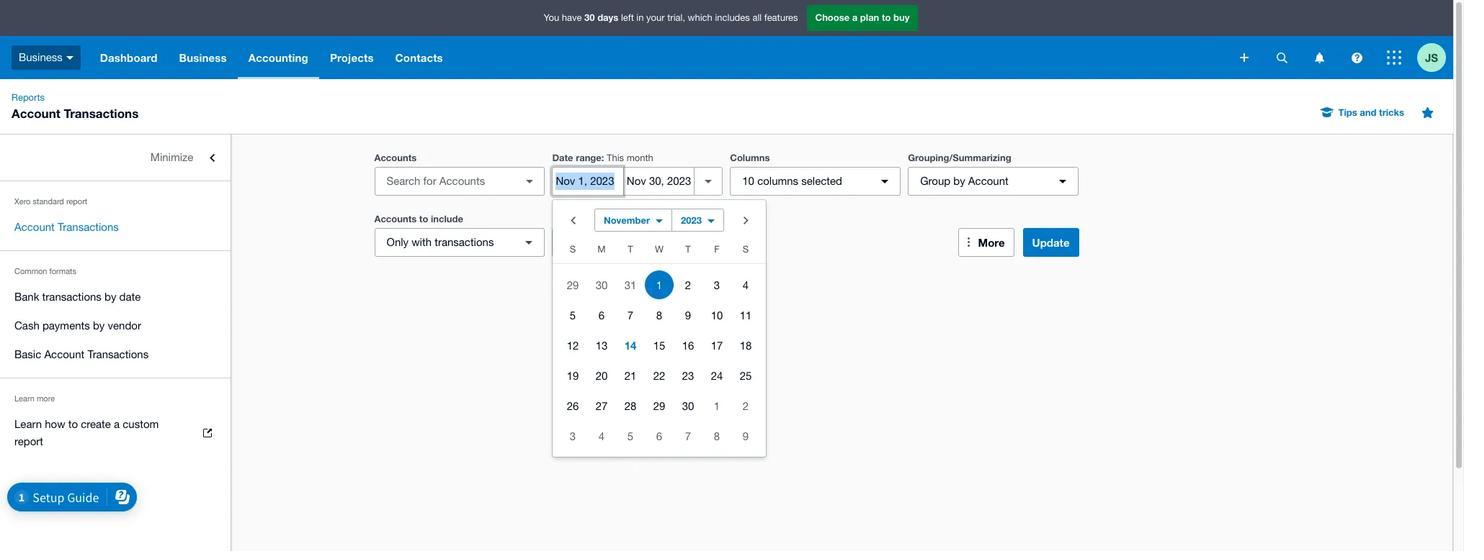 Task type: locate. For each thing, give the bounding box(es) containing it.
reports link
[[6, 91, 50, 105]]

1 row from the top
[[553, 241, 766, 264]]

0 vertical spatial transactions
[[64, 106, 139, 121]]

learn how to create a custom report
[[14, 419, 159, 448]]

cash payments by vendor
[[14, 320, 141, 332]]

by left the date
[[105, 291, 116, 303]]

formats
[[49, 267, 76, 276]]

2 vertical spatial by
[[93, 320, 105, 332]]

transactions inside "link"
[[58, 221, 119, 233]]

1 accounts from the top
[[374, 152, 417, 164]]

row down wed nov 22 2023 cell
[[553, 391, 766, 422]]

0 vertical spatial accounts
[[374, 152, 417, 164]]

learn down learn more
[[14, 419, 42, 431]]

wed nov 15 2023 cell
[[645, 331, 674, 360]]

1 horizontal spatial svg image
[[1315, 52, 1324, 63]]

sat nov 18 2023 cell
[[731, 331, 766, 360]]

js button
[[1417, 36, 1453, 79]]

wed nov 08 2023 cell
[[645, 301, 674, 330]]

row
[[553, 241, 766, 264], [553, 270, 766, 300], [553, 300, 766, 331], [553, 331, 766, 361], [553, 361, 766, 391], [553, 391, 766, 422], [553, 422, 766, 452]]

learn how to create a custom report link
[[0, 411, 231, 457]]

0 vertical spatial by
[[954, 175, 965, 187]]

report
[[66, 197, 87, 206], [14, 436, 43, 448]]

0 horizontal spatial svg image
[[66, 56, 73, 60]]

how
[[45, 419, 65, 431]]

1 vertical spatial transactions
[[42, 291, 102, 303]]

account down xero at top left
[[14, 221, 55, 233]]

row up wed nov 22 2023 cell
[[553, 331, 766, 361]]

2 vertical spatial to
[[68, 419, 78, 431]]

tips
[[1339, 107, 1357, 118]]

accounts
[[374, 152, 417, 164], [374, 213, 417, 225]]

next month image
[[731, 206, 760, 235]]

svg image
[[1315, 52, 1324, 63], [1352, 52, 1362, 63], [1240, 53, 1249, 62]]

1 vertical spatial accounts
[[374, 213, 417, 225]]

transactions for reports account transactions
[[64, 106, 139, 121]]

1 horizontal spatial s
[[743, 244, 749, 255]]

transactions
[[64, 106, 139, 121], [58, 221, 119, 233], [87, 349, 149, 361]]

wed nov 01 2023 cell
[[645, 271, 674, 300]]

business inside popup button
[[19, 51, 63, 63]]

plan
[[860, 12, 879, 23]]

to left include
[[419, 213, 428, 225]]

accounts up only
[[374, 213, 417, 225]]

your
[[646, 12, 665, 23]]

fri nov 24 2023 cell
[[703, 362, 731, 391]]

choose
[[815, 12, 850, 23]]

row group
[[553, 270, 766, 452]]

to right how
[[68, 419, 78, 431]]

grid
[[553, 241, 766, 452]]

0 vertical spatial learn
[[14, 395, 35, 404]]

update button
[[1023, 228, 1079, 257]]

dashboard
[[100, 51, 157, 64]]

banner
[[0, 0, 1453, 79]]

navigation
[[89, 36, 1230, 79]]

by down grouping/summarizing
[[954, 175, 965, 187]]

2 accounts from the top
[[374, 213, 417, 225]]

row up wed nov 08 2023 cell
[[553, 270, 766, 300]]

1 horizontal spatial transactions
[[435, 236, 494, 249]]

1 vertical spatial a
[[114, 419, 120, 431]]

group
[[553, 200, 766, 458]]

range
[[576, 152, 602, 164]]

which
[[688, 12, 713, 23]]

2 t from the left
[[685, 244, 691, 255]]

report up account transactions
[[66, 197, 87, 206]]

previous month image
[[558, 206, 587, 235]]

1 learn from the top
[[14, 395, 35, 404]]

s right "f"
[[743, 244, 749, 255]]

account inside "link"
[[14, 221, 55, 233]]

a left plan
[[852, 12, 858, 23]]

0 horizontal spatial business
[[19, 51, 63, 63]]

in
[[637, 12, 644, 23]]

bank transactions by date link
[[0, 283, 231, 312]]

buy
[[894, 12, 910, 23]]

1 horizontal spatial t
[[685, 244, 691, 255]]

by for date
[[105, 291, 116, 303]]

open image
[[516, 167, 544, 196]]

reports
[[12, 92, 45, 103]]

to
[[882, 12, 891, 23], [419, 213, 428, 225], [68, 419, 78, 431]]

None field
[[374, 167, 545, 196]]

learn left more
[[14, 395, 35, 404]]

transactions down xero standard report
[[58, 221, 119, 233]]

report inside learn how to create a custom report
[[14, 436, 43, 448]]

transactions
[[435, 236, 494, 249], [42, 291, 102, 303]]

1 vertical spatial transactions
[[58, 221, 119, 233]]

account
[[12, 106, 60, 121], [968, 175, 1009, 187], [14, 221, 55, 233], [44, 349, 84, 361]]

only
[[387, 236, 409, 249]]

transactions up minimize button at left top
[[64, 106, 139, 121]]

by left "vendor"
[[93, 320, 105, 332]]

svg image
[[1387, 50, 1402, 65], [1277, 52, 1287, 63], [66, 56, 73, 60]]

a
[[852, 12, 858, 23], [114, 419, 120, 431]]

s left filter
[[570, 244, 576, 255]]

custom
[[123, 419, 159, 431]]

0 horizontal spatial to
[[68, 419, 78, 431]]

2 vertical spatial transactions
[[87, 349, 149, 361]]

row up 'wed nov 01 2023' cell
[[553, 241, 766, 264]]

2 horizontal spatial to
[[882, 12, 891, 23]]

left
[[621, 12, 634, 23]]

t left w
[[628, 244, 633, 255]]

sat nov 04 2023 cell
[[731, 271, 766, 300]]

wed nov 29 2023 cell
[[645, 392, 674, 421]]

10 columns selected
[[742, 175, 842, 187]]

fri nov 10 2023 cell
[[703, 301, 731, 330]]

1 vertical spatial learn
[[14, 419, 42, 431]]

1 vertical spatial by
[[105, 291, 116, 303]]

row down 'wed nov 01 2023' cell
[[553, 300, 766, 331]]

sun nov 19 2023 cell
[[553, 362, 587, 391]]

fri nov 17 2023 cell
[[703, 331, 731, 360]]

basic account transactions link
[[0, 341, 231, 370]]

accounting
[[248, 51, 308, 64]]

transactions down include
[[435, 236, 494, 249]]

tue nov 07 2023 cell
[[616, 301, 645, 330]]

you have 30 days left in your trial, which includes all features
[[544, 12, 798, 23]]

account down reports link
[[12, 106, 60, 121]]

mon nov 27 2023 cell
[[587, 392, 616, 421]]

month
[[627, 153, 653, 164]]

filter button
[[552, 228, 723, 257]]

remove from favorites image
[[1413, 98, 1442, 127]]

learn for learn more
[[14, 395, 35, 404]]

learn
[[14, 395, 35, 404], [14, 419, 42, 431]]

tips and tricks button
[[1313, 101, 1413, 124]]

a inside learn how to create a custom report
[[114, 419, 120, 431]]

sun nov 26 2023 cell
[[553, 392, 587, 421]]

svg image inside business popup button
[[66, 56, 73, 60]]

transactions down the formats
[[42, 291, 102, 303]]

update
[[1032, 236, 1070, 249]]

3 row from the top
[[553, 300, 766, 331]]

report down learn more
[[14, 436, 43, 448]]

thu nov 16 2023 cell
[[674, 331, 703, 360]]

row up wed nov 29 2023 cell
[[553, 361, 766, 391]]

contacts
[[395, 51, 443, 64]]

sun nov 05 2023 cell
[[553, 301, 587, 330]]

1 horizontal spatial svg image
[[1277, 52, 1287, 63]]

only with transactions button
[[374, 228, 545, 257]]

to inside learn how to create a custom report
[[68, 419, 78, 431]]

transactions down cash payments by vendor link
[[87, 349, 149, 361]]

account down grouping/summarizing
[[968, 175, 1009, 187]]

learn inside learn how to create a custom report
[[14, 419, 42, 431]]

0 horizontal spatial t
[[628, 244, 633, 255]]

columns
[[757, 175, 799, 187]]

by inside popup button
[[954, 175, 965, 187]]

2 row from the top
[[553, 270, 766, 300]]

selected
[[802, 175, 842, 187]]

0 vertical spatial a
[[852, 12, 858, 23]]

0 horizontal spatial report
[[14, 436, 43, 448]]

1 vertical spatial report
[[14, 436, 43, 448]]

more button
[[958, 228, 1014, 257]]

t
[[628, 244, 633, 255], [685, 244, 691, 255]]

0 horizontal spatial s
[[570, 244, 576, 255]]

row down wed nov 29 2023 cell
[[553, 422, 766, 452]]

0 vertical spatial report
[[66, 197, 87, 206]]

accounts up search for accounts text field
[[374, 152, 417, 164]]

Search for Accounts text field
[[375, 168, 518, 195]]

filter
[[580, 236, 607, 249]]

0 horizontal spatial transactions
[[42, 291, 102, 303]]

to left the buy
[[882, 12, 891, 23]]

sun nov 12 2023 cell
[[553, 331, 587, 360]]

0 vertical spatial transactions
[[435, 236, 494, 249]]

navigation containing dashboard
[[89, 36, 1230, 79]]

by
[[954, 175, 965, 187], [105, 291, 116, 303], [93, 320, 105, 332]]

transactions inside "reports account transactions"
[[64, 106, 139, 121]]

t left "f"
[[685, 244, 691, 255]]

a right create
[[114, 419, 120, 431]]

0 horizontal spatial a
[[114, 419, 120, 431]]

mon nov 06 2023 cell
[[587, 301, 616, 330]]

2 learn from the top
[[14, 419, 42, 431]]

0 vertical spatial to
[[882, 12, 891, 23]]

1 horizontal spatial business
[[179, 51, 227, 64]]

s
[[570, 244, 576, 255], [743, 244, 749, 255]]

tue nov 14 2023 cell
[[616, 331, 645, 360]]

1 vertical spatial to
[[419, 213, 428, 225]]

account inside "reports account transactions"
[[12, 106, 60, 121]]

1 horizontal spatial a
[[852, 12, 858, 23]]

5 row from the top
[[553, 361, 766, 391]]

by for vendor
[[93, 320, 105, 332]]

1 horizontal spatial report
[[66, 197, 87, 206]]

business
[[19, 51, 63, 63], [179, 51, 227, 64]]



Task type: vqa. For each thing, say whether or not it's contained in the screenshot.
the right 'budget'
no



Task type: describe. For each thing, give the bounding box(es) containing it.
Select start date field
[[553, 168, 623, 195]]

includes
[[715, 12, 750, 23]]

thu nov 30 2023 cell
[[674, 392, 703, 421]]

date range : this month
[[552, 152, 653, 164]]

f
[[714, 244, 720, 255]]

accounts to include
[[374, 213, 463, 225]]

7 row from the top
[[553, 422, 766, 452]]

30
[[584, 12, 595, 23]]

account transactions
[[14, 221, 119, 233]]

tue nov 21 2023 cell
[[616, 362, 645, 391]]

1 s from the left
[[570, 244, 576, 255]]

a inside banner
[[852, 12, 858, 23]]

2 horizontal spatial svg image
[[1352, 52, 1362, 63]]

accounts for accounts
[[374, 152, 417, 164]]

dashboard link
[[89, 36, 168, 79]]

group by account
[[920, 175, 1009, 187]]

business button
[[168, 36, 238, 79]]

xero standard report
[[14, 197, 87, 206]]

basic
[[14, 349, 41, 361]]

bank transactions by date
[[14, 291, 141, 303]]

accounting button
[[238, 36, 319, 79]]

learn more
[[14, 395, 55, 404]]

common formats
[[14, 267, 76, 276]]

tips and tricks
[[1339, 107, 1404, 118]]

you
[[544, 12, 559, 23]]

features
[[764, 12, 798, 23]]

m
[[598, 244, 606, 255]]

date
[[119, 291, 141, 303]]

account down payments
[[44, 349, 84, 361]]

create
[[81, 419, 111, 431]]

thu nov 02 2023 cell
[[674, 271, 703, 300]]

wed nov 22 2023 cell
[[645, 362, 674, 391]]

common
[[14, 267, 47, 276]]

fri nov 03 2023 cell
[[703, 271, 731, 300]]

more
[[37, 395, 55, 404]]

cash
[[14, 320, 39, 332]]

2023
[[681, 215, 702, 226]]

november
[[604, 215, 650, 226]]

Select end date field
[[624, 168, 694, 195]]

6 row from the top
[[553, 391, 766, 422]]

grid containing s
[[553, 241, 766, 452]]

and
[[1360, 107, 1377, 118]]

account inside popup button
[[968, 175, 1009, 187]]

w
[[655, 244, 664, 255]]

grouping/summarizing
[[908, 152, 1011, 164]]

0 horizontal spatial svg image
[[1240, 53, 1249, 62]]

minimize button
[[0, 143, 231, 172]]

learn for learn how to create a custom report
[[14, 419, 42, 431]]

all
[[753, 12, 762, 23]]

projects button
[[319, 36, 385, 79]]

more
[[978, 236, 1005, 249]]

transactions for basic account transactions
[[87, 349, 149, 361]]

list of convenience dates image
[[694, 167, 723, 196]]

have
[[562, 12, 582, 23]]

with
[[412, 236, 432, 249]]

group
[[920, 175, 951, 187]]

columns
[[730, 152, 770, 164]]

1 t from the left
[[628, 244, 633, 255]]

business button
[[0, 36, 89, 79]]

only with transactions
[[387, 236, 494, 249]]

sat nov 11 2023 cell
[[731, 301, 766, 330]]

mon nov 20 2023 cell
[[587, 362, 616, 391]]

reports account transactions
[[12, 92, 139, 121]]

include
[[431, 213, 463, 225]]

2 s from the left
[[743, 244, 749, 255]]

date
[[552, 152, 573, 164]]

group containing november
[[553, 200, 766, 458]]

accounts for accounts to include
[[374, 213, 417, 225]]

payments
[[42, 320, 90, 332]]

2 horizontal spatial svg image
[[1387, 50, 1402, 65]]

account transactions link
[[0, 213, 231, 242]]

projects
[[330, 51, 374, 64]]

days
[[598, 12, 619, 23]]

choose a plan to buy
[[815, 12, 910, 23]]

row containing s
[[553, 241, 766, 264]]

1 horizontal spatial to
[[419, 213, 428, 225]]

standard
[[33, 197, 64, 206]]

contacts button
[[385, 36, 454, 79]]

this
[[607, 153, 624, 164]]

cash payments by vendor link
[[0, 312, 231, 341]]

vendor
[[108, 320, 141, 332]]

thu nov 09 2023 cell
[[674, 301, 703, 330]]

mon nov 13 2023 cell
[[587, 331, 616, 360]]

tricks
[[1379, 107, 1404, 118]]

business inside dropdown button
[[179, 51, 227, 64]]

group by account button
[[908, 167, 1079, 196]]

sat nov 25 2023 cell
[[731, 362, 766, 391]]

transactions inside popup button
[[435, 236, 494, 249]]

minimize
[[150, 151, 193, 164]]

navigation inside banner
[[89, 36, 1230, 79]]

thu nov 23 2023 cell
[[674, 362, 703, 391]]

xero
[[14, 197, 31, 206]]

basic account transactions
[[14, 349, 149, 361]]

4 row from the top
[[553, 331, 766, 361]]

trial,
[[667, 12, 685, 23]]

10
[[742, 175, 754, 187]]

js
[[1425, 51, 1438, 64]]

tue nov 28 2023 cell
[[616, 392, 645, 421]]

banner containing js
[[0, 0, 1453, 79]]

:
[[602, 152, 604, 164]]

bank
[[14, 291, 39, 303]]



